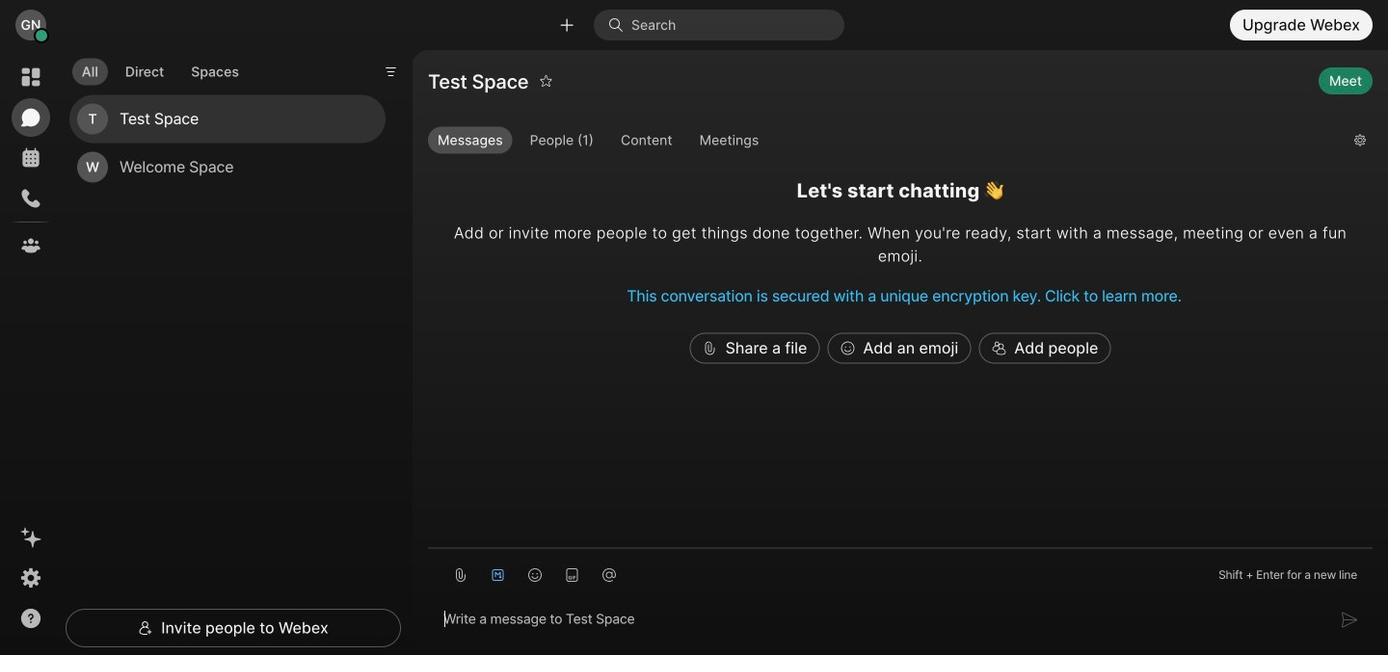 Task type: vqa. For each thing, say whether or not it's contained in the screenshot.
klobrad84@gmail.com List Item
no



Task type: locate. For each thing, give the bounding box(es) containing it.
tab list
[[68, 47, 253, 91]]

navigation
[[0, 50, 62, 656]]

message composer toolbar element
[[428, 549, 1373, 594]]

group
[[428, 127, 1340, 158]]



Task type: describe. For each thing, give the bounding box(es) containing it.
welcome space list item
[[69, 143, 386, 192]]

test space list item
[[69, 95, 386, 143]]

webex tab list
[[12, 58, 50, 265]]



